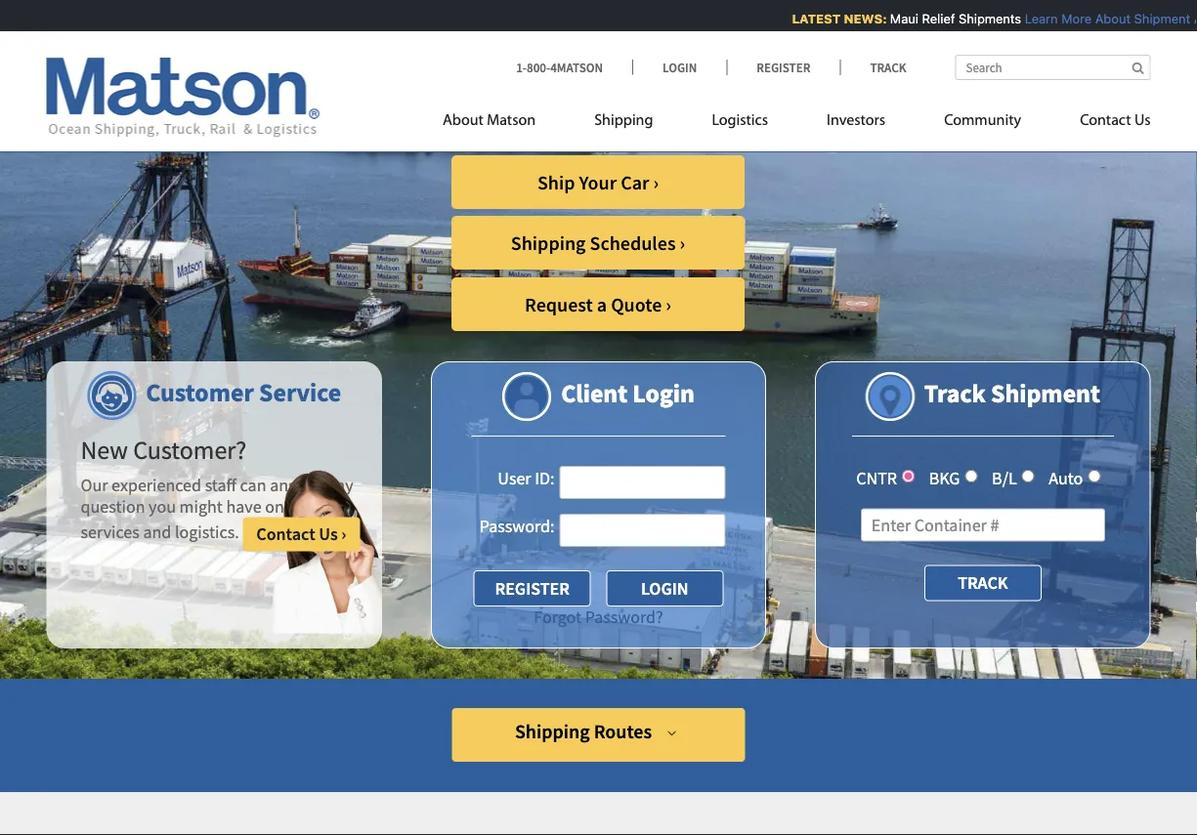 Task type: vqa. For each thing, say whether or not it's contained in the screenshot.
New Customer?
yes



Task type: describe. For each thing, give the bounding box(es) containing it.
forgot password?
[[534, 607, 663, 629]]

contact for contact us ›
[[256, 523, 315, 545]]

contact for contact us
[[1080, 113, 1131, 129]]

contact us ›
[[256, 523, 346, 545]]

0 vertical spatial login
[[663, 59, 697, 75]]

our experienced staff can answer any question you might have on ocean services and logistics.
[[81, 475, 353, 544]]

about inside about matson link
[[443, 113, 484, 129]]

1-800-4matson link
[[516, 59, 632, 75]]

bkg
[[929, 468, 960, 489]]

have
[[226, 496, 262, 518]]

logistics
[[712, 113, 768, 129]]

image of smiling customer service agent ready to help. image
[[271, 470, 382, 634]]

Search search field
[[955, 55, 1151, 80]]

request
[[525, 292, 593, 317]]

CNTR radio
[[902, 470, 915, 483]]

industry leading expertise, resources and reliability
[[106, 7, 928, 159]]

community link
[[915, 103, 1051, 143]]

quote
[[611, 292, 662, 317]]

login link
[[632, 59, 726, 75]]

shipping for shipping routes
[[515, 720, 590, 744]]

latest news: maui relief shipments learn more about shipment as
[[787, 11, 1197, 26]]

› right the car
[[653, 170, 659, 194]]

might
[[179, 496, 223, 518]]

ship your car ›
[[537, 170, 659, 194]]

shipping for shipping schedules ›
[[511, 231, 586, 255]]

track for track link at the right top of the page
[[870, 59, 907, 75]]

schedules
[[590, 231, 676, 255]]

contact us
[[1080, 113, 1151, 129]]

new
[[81, 434, 128, 466]]

shipping for shipping
[[594, 113, 653, 129]]

› right schedules
[[680, 231, 685, 255]]

on
[[265, 496, 284, 518]]

4matson
[[550, 59, 603, 75]]

investors
[[827, 113, 886, 129]]

Auto radio
[[1088, 470, 1101, 483]]

us for contact us
[[1135, 113, 1151, 129]]

about matson link
[[443, 103, 565, 143]]

Enter Container # text field
[[861, 509, 1105, 542]]

question
[[81, 496, 145, 518]]

1 horizontal spatial register link
[[726, 59, 840, 75]]

user id:
[[498, 468, 555, 489]]

matson
[[487, 113, 536, 129]]

latest
[[787, 11, 836, 26]]

logistics link
[[683, 103, 798, 143]]

BKG radio
[[965, 470, 978, 483]]

top menu navigation
[[443, 103, 1151, 143]]

services and
[[81, 522, 171, 544]]

0 vertical spatial register
[[757, 59, 811, 75]]

800-
[[527, 59, 550, 75]]

shipping routes
[[515, 720, 652, 744]]

track button
[[924, 565, 1042, 602]]

as
[[1189, 11, 1197, 26]]

shipping schedules ›
[[511, 231, 685, 255]]

reliability
[[546, 71, 845, 159]]

track for track button at the bottom of page
[[958, 572, 1008, 594]]

leading
[[380, 7, 607, 94]]

shipments
[[954, 11, 1016, 26]]

contact us link
[[1051, 103, 1151, 143]]

contact us › link
[[243, 517, 360, 552]]

learn
[[1020, 11, 1053, 26]]

logistics.
[[175, 522, 239, 544]]

› down "any"
[[341, 523, 346, 545]]

0 horizontal spatial register link
[[474, 571, 591, 607]]

0 horizontal spatial register
[[495, 578, 570, 600]]

client login
[[561, 377, 695, 409]]

blue matson logo with ocean, shipping, truck, rail and logistics written beneath it. image
[[46, 58, 320, 138]]



Task type: locate. For each thing, give the bounding box(es) containing it.
more
[[1056, 11, 1087, 26]]

experienced
[[112, 475, 201, 497]]

B/L radio
[[1022, 470, 1035, 483]]

0 vertical spatial track
[[870, 59, 907, 75]]

1 horizontal spatial register
[[757, 59, 811, 75]]

about
[[1090, 11, 1126, 26], [443, 113, 484, 129]]

forgot password? link
[[534, 607, 663, 629]]

0 vertical spatial contact
[[1080, 113, 1131, 129]]

register
[[757, 59, 811, 75], [495, 578, 570, 600]]

industry
[[106, 7, 366, 94]]

1 vertical spatial about
[[443, 113, 484, 129]]

about matson
[[443, 113, 536, 129]]

login
[[663, 59, 697, 75], [633, 377, 695, 409]]

1 vertical spatial register
[[495, 578, 570, 600]]

password:
[[480, 515, 555, 537]]

shipment
[[1129, 11, 1185, 26], [991, 377, 1100, 409]]

register down latest
[[757, 59, 811, 75]]

track link
[[840, 59, 907, 75]]

us for contact us ›
[[319, 523, 338, 545]]

us down search icon
[[1135, 113, 1151, 129]]

car
[[621, 170, 649, 194]]

1-
[[516, 59, 527, 75]]

shipping inside shipping schedules › link
[[511, 231, 586, 255]]

1 horizontal spatial us
[[1135, 113, 1151, 129]]

track for track shipment
[[924, 377, 986, 409]]

cntr
[[856, 468, 897, 489]]

shipping inside "shipping routes" link
[[515, 720, 590, 744]]

login right client
[[633, 377, 695, 409]]

shipping left routes
[[515, 720, 590, 744]]

shipment up b/l option
[[991, 377, 1100, 409]]

None search field
[[955, 55, 1151, 80]]

staff
[[205, 475, 237, 497]]

1-800-4matson
[[516, 59, 603, 75]]

can
[[240, 475, 266, 497]]

ocean
[[288, 496, 332, 518]]

track shipment
[[924, 377, 1100, 409]]

main content
[[0, 793, 1197, 836]]

0 horizontal spatial contact
[[256, 523, 315, 545]]

contact inside top menu navigation
[[1080, 113, 1131, 129]]

0 horizontal spatial us
[[319, 523, 338, 545]]

you
[[149, 496, 176, 518]]

about right more
[[1090, 11, 1126, 26]]

1 vertical spatial register link
[[474, 571, 591, 607]]

None button
[[606, 571, 724, 607]]

maui
[[885, 11, 913, 26]]

new customer?
[[81, 434, 247, 466]]

login up shipping link
[[663, 59, 697, 75]]

1 vertical spatial us
[[319, 523, 338, 545]]

customer service
[[146, 376, 341, 408]]

track down maui
[[870, 59, 907, 75]]

your
[[579, 170, 617, 194]]

resources
[[106, 71, 402, 159]]

register link
[[726, 59, 840, 75], [474, 571, 591, 607]]

shipping
[[594, 113, 653, 129], [511, 231, 586, 255], [515, 720, 590, 744]]

register up forgot
[[495, 578, 570, 600]]

shipping up the car
[[594, 113, 653, 129]]

routes
[[594, 720, 652, 744]]

customer?
[[133, 434, 247, 466]]

contact down on
[[256, 523, 315, 545]]

User ID: text field
[[560, 466, 726, 499]]

track inside button
[[958, 572, 1008, 594]]

customer
[[146, 376, 254, 408]]

request a quote ›
[[525, 292, 671, 317]]

us down ocean
[[319, 523, 338, 545]]

user
[[498, 468, 531, 489]]

expertise,
[[621, 7, 928, 94]]

any
[[327, 475, 353, 497]]

track
[[870, 59, 907, 75], [924, 377, 986, 409], [958, 572, 1008, 594]]

1 vertical spatial contact
[[256, 523, 315, 545]]

learn more about shipment as link
[[1020, 11, 1197, 26]]

shipping schedules › link
[[452, 216, 745, 270]]

news:
[[839, 11, 882, 26]]

1 horizontal spatial contact
[[1080, 113, 1131, 129]]

1 vertical spatial track
[[924, 377, 986, 409]]

id:
[[535, 468, 555, 489]]

about left matson
[[443, 113, 484, 129]]

track down enter container # text box
[[958, 572, 1008, 594]]

contact down search search box
[[1080, 113, 1131, 129]]

us inside top menu navigation
[[1135, 113, 1151, 129]]

b/l
[[992, 468, 1017, 489]]

investors link
[[798, 103, 915, 143]]

1 horizontal spatial shipment
[[1129, 11, 1185, 26]]

community
[[944, 113, 1021, 129]]

request a quote › link
[[452, 278, 745, 331]]

us
[[1135, 113, 1151, 129], [319, 523, 338, 545]]

1 vertical spatial login
[[633, 377, 695, 409]]

› right quote
[[666, 292, 671, 317]]

forgot
[[534, 607, 582, 629]]

2 vertical spatial shipping
[[515, 720, 590, 744]]

a
[[597, 292, 607, 317]]

0 vertical spatial about
[[1090, 11, 1126, 26]]

relief
[[917, 11, 950, 26]]

answer
[[270, 475, 323, 497]]

shipment left the as
[[1129, 11, 1185, 26]]

0 vertical spatial shipment
[[1129, 11, 1185, 26]]

0 vertical spatial shipping
[[594, 113, 653, 129]]

register link down latest
[[726, 59, 840, 75]]

0 vertical spatial us
[[1135, 113, 1151, 129]]

ship
[[537, 170, 575, 194]]

client
[[561, 377, 628, 409]]

shipping routes link
[[452, 709, 745, 762]]

shipping inside shipping link
[[594, 113, 653, 129]]

2 vertical spatial track
[[958, 572, 1008, 594]]

auto
[[1049, 468, 1083, 489]]

our
[[81, 475, 108, 497]]

›
[[653, 170, 659, 194], [680, 231, 685, 255], [666, 292, 671, 317], [341, 523, 346, 545]]

1 horizontal spatial about
[[1090, 11, 1126, 26]]

1 vertical spatial shipment
[[991, 377, 1100, 409]]

ship your car › link
[[452, 155, 745, 209]]

search image
[[1132, 61, 1144, 74]]

Password: password field
[[560, 514, 726, 547]]

service
[[259, 376, 341, 408]]

and
[[416, 71, 532, 159]]

track up bkg radio
[[924, 377, 986, 409]]

0 horizontal spatial shipment
[[991, 377, 1100, 409]]

0 vertical spatial register link
[[726, 59, 840, 75]]

contact
[[1080, 113, 1131, 129], [256, 523, 315, 545]]

0 horizontal spatial about
[[443, 113, 484, 129]]

shipping down ship
[[511, 231, 586, 255]]

shipping link
[[565, 103, 683, 143]]

1 vertical spatial shipping
[[511, 231, 586, 255]]

register link down "password:"
[[474, 571, 591, 607]]

password?
[[585, 607, 663, 629]]



